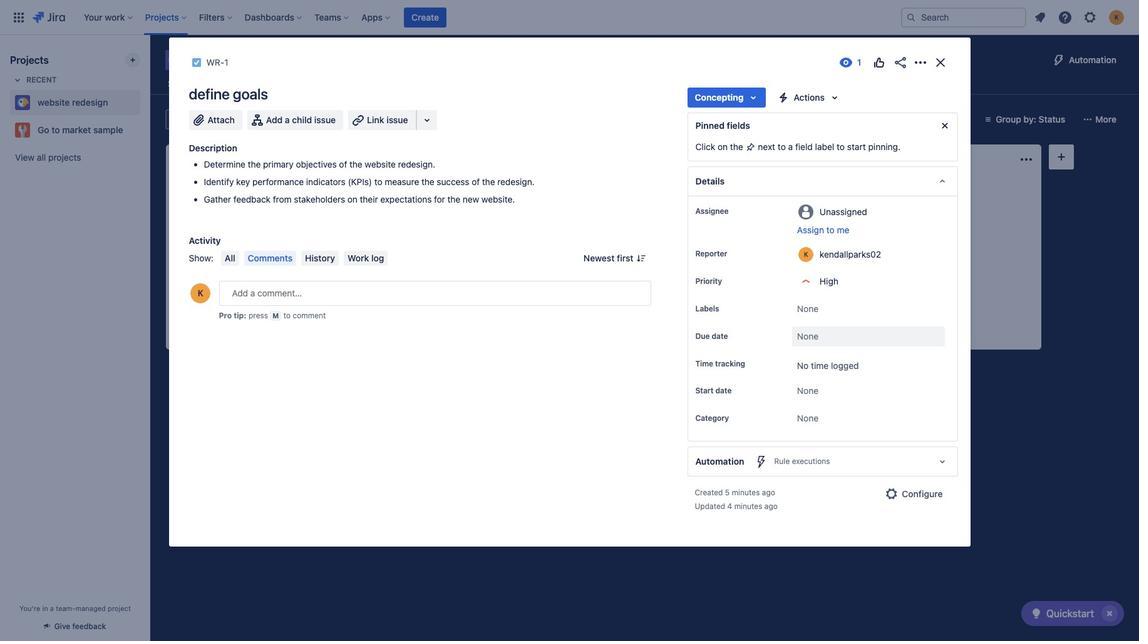 Task type: describe. For each thing, give the bounding box(es) containing it.
pinned fields
[[695, 120, 750, 131]]

0 for testing 0
[[751, 154, 756, 165]]

actions button
[[771, 88, 847, 108]]

1 horizontal spatial of
[[472, 177, 480, 187]]

Search field
[[901, 7, 1026, 27]]

give feedback
[[54, 622, 106, 632]]

current
[[387, 245, 418, 255]]

add people image
[[322, 112, 337, 127]]

labels
[[695, 304, 719, 314]]

1 vertical spatial define
[[353, 187, 378, 198]]

configure
[[902, 489, 943, 500]]

launch 0
[[891, 154, 932, 165]]

new
[[463, 194, 479, 205]]

0 vertical spatial website redesign
[[190, 51, 303, 69]]

1 none from the top
[[797, 304, 819, 314]]

quickstart button
[[1021, 602, 1124, 627]]

start date
[[695, 387, 732, 396]]

0 horizontal spatial of
[[339, 159, 347, 170]]

comments
[[248, 253, 293, 264]]

start
[[695, 387, 714, 396]]

0 vertical spatial redesign
[[246, 51, 303, 69]]

testing
[[715, 155, 746, 163]]

newest
[[584, 253, 615, 264]]

view all projects
[[15, 152, 81, 163]]

tracking
[[715, 359, 745, 369]]

define goals dialog
[[169, 38, 970, 548]]

work
[[348, 253, 369, 264]]

feedback for gather
[[233, 194, 271, 205]]

you're
[[19, 605, 40, 613]]

task image
[[191, 58, 201, 68]]

define inside define goals dialog
[[189, 85, 230, 103]]

project
[[108, 605, 131, 613]]

primary
[[263, 159, 294, 170]]

website.
[[482, 194, 515, 205]]

from
[[273, 194, 292, 205]]

0 vertical spatial on
[[718, 142, 728, 152]]

a for next to a field label to start pinning.
[[788, 142, 793, 152]]

1 issue from the left
[[314, 115, 336, 125]]

to right m at the top left of page
[[284, 311, 291, 321]]

Add a comment… field
[[219, 281, 651, 306]]

all button
[[221, 251, 239, 266]]

website inside define goals dialog
[[365, 159, 396, 170]]

go to market sample link
[[10, 118, 135, 143]]

project
[[761, 78, 791, 89]]

identify
[[204, 177, 234, 187]]

link
[[367, 115, 384, 125]]

link web pages and more image
[[419, 113, 434, 128]]

create column image
[[1054, 150, 1069, 165]]

next
[[758, 142, 775, 152]]

1 horizontal spatial website
[[190, 51, 242, 69]]

automation element
[[687, 447, 958, 477]]

comments button
[[244, 251, 296, 266]]

child
[[292, 115, 312, 125]]

summary
[[168, 78, 207, 89]]

m
[[273, 312, 279, 320]]

dismiss quickstart image
[[1100, 604, 1120, 624]]

the up testing 0
[[730, 142, 743, 152]]

reporter
[[695, 249, 727, 259]]

feedback for give
[[72, 622, 106, 632]]

1 vertical spatial ago
[[765, 502, 778, 512]]

5
[[725, 489, 730, 498]]

more information about this user image
[[798, 247, 813, 262]]

you're in a team-managed project
[[19, 605, 131, 613]]

close image
[[933, 55, 948, 70]]

expectations
[[380, 194, 432, 205]]

reporter pin to top. only you can see pinned fields. image
[[730, 249, 740, 259]]

create banner
[[0, 0, 1139, 35]]

wr-1 link
[[206, 55, 228, 70]]

automation inside automation element
[[695, 457, 744, 467]]

3 none from the top
[[797, 386, 819, 397]]

determine the primary objectives of the website redesign.
[[204, 159, 435, 170]]

a for you're in a team-managed project
[[50, 605, 54, 613]]

automation inside the automation button
[[1069, 54, 1117, 65]]

automation image
[[1051, 53, 1066, 68]]

newest first
[[584, 253, 633, 264]]

to left start
[[837, 142, 845, 152]]

pro tip: press m to comment
[[219, 311, 326, 321]]

tip:
[[234, 311, 246, 321]]

success
[[437, 177, 469, 187]]

executions
[[792, 457, 830, 467]]

0 horizontal spatial on
[[347, 194, 357, 205]]

2 issue from the left
[[387, 115, 408, 125]]

automation button
[[1046, 50, 1124, 70]]

category
[[695, 414, 729, 424]]

created
[[695, 489, 723, 498]]

comment
[[293, 311, 326, 321]]

2 for wr-2
[[384, 303, 389, 313]]

4
[[727, 502, 732, 512]]

wr- for 2
[[368, 303, 384, 313]]

0 horizontal spatial redesign
[[72, 97, 108, 108]]

add a child issue
[[266, 115, 336, 125]]

date for start date
[[715, 387, 732, 396]]

start
[[847, 142, 866, 152]]

menu bar inside define goals dialog
[[218, 251, 390, 266]]

fields
[[727, 120, 750, 131]]

press
[[249, 311, 268, 321]]

vote options: no one has voted for this issue yet. image
[[871, 55, 886, 70]]

market
[[62, 125, 91, 135]]

wr-2 link
[[368, 303, 389, 313]]

(kpis)
[[348, 177, 372, 187]]

concepting for concepting
[[695, 92, 744, 103]]

quickstart
[[1046, 609, 1094, 620]]

analyze
[[353, 245, 385, 255]]

first
[[617, 253, 633, 264]]

analyze current website
[[353, 245, 453, 255]]

summary link
[[165, 73, 210, 95]]

testing 0
[[715, 154, 756, 165]]

team-
[[56, 605, 75, 613]]

1 0 from the left
[[212, 154, 218, 165]]

next to a field label to start pinning.
[[756, 142, 900, 152]]

no time logged
[[797, 361, 859, 371]]

history button
[[301, 251, 339, 266]]

configure link
[[879, 485, 950, 505]]

1 horizontal spatial goals
[[381, 187, 403, 198]]

create button for 0
[[699, 180, 862, 200]]

create for create button inside primary element
[[411, 12, 439, 22]]

concepting 2
[[361, 154, 419, 165]]

due date pin to top. only you can see pinned fields. image
[[730, 332, 740, 342]]

pinning.
[[868, 142, 900, 152]]

work log button
[[344, 251, 388, 266]]

2 for concepting 2
[[414, 154, 419, 165]]

newest first button
[[576, 251, 651, 266]]



Task type: vqa. For each thing, say whether or not it's contained in the screenshot.
Your work
no



Task type: locate. For each thing, give the bounding box(es) containing it.
key
[[236, 177, 250, 187]]

a
[[285, 115, 290, 125], [788, 142, 793, 152], [50, 605, 54, 613]]

1 vertical spatial goals
[[381, 187, 403, 198]]

website redesign
[[190, 51, 303, 69], [38, 97, 108, 108]]

wr- inside define goals dialog
[[206, 57, 224, 68]]

actions image
[[913, 55, 928, 70]]

add a child issue button
[[247, 110, 343, 130]]

2 horizontal spatial website
[[365, 159, 396, 170]]

create button for do
[[169, 180, 332, 200]]

0 vertical spatial website
[[190, 51, 242, 69]]

website
[[190, 51, 242, 69], [38, 97, 70, 108], [365, 159, 396, 170]]

redesign.
[[398, 159, 435, 170], [497, 177, 535, 187]]

0 horizontal spatial 2
[[384, 303, 389, 313]]

0 right testing
[[751, 154, 756, 165]]

to right go
[[52, 125, 60, 135]]

attach button
[[189, 110, 242, 130]]

2 right task icon
[[384, 303, 389, 313]]

projects
[[10, 54, 49, 66]]

do
[[196, 155, 207, 163]]

gather
[[204, 194, 231, 205]]

feedback
[[233, 194, 271, 205], [72, 622, 106, 632]]

on up testing
[[718, 142, 728, 152]]

minutes right 5
[[732, 489, 760, 498]]

1 horizontal spatial create button
[[404, 7, 447, 27]]

assign
[[797, 225, 824, 235]]

details
[[695, 176, 725, 187]]

stakeholders
[[294, 194, 345, 205]]

projects
[[48, 152, 81, 163]]

add
[[266, 115, 283, 125]]

wr- right task icon
[[368, 303, 384, 313]]

2 up measure
[[414, 154, 419, 165]]

tab list containing summary
[[158, 73, 836, 95]]

ago down rule
[[762, 489, 775, 498]]

1 vertical spatial concepting
[[361, 155, 409, 163]]

recent
[[26, 75, 57, 85]]

concepting up identify key performance indicators (kpis) to measure the success of the redesign.
[[361, 155, 409, 163]]

a inside button
[[285, 115, 290, 125]]

1 vertical spatial minutes
[[734, 502, 762, 512]]

to do 0
[[185, 154, 218, 165]]

0 vertical spatial wr-
[[206, 57, 224, 68]]

1 horizontal spatial feedback
[[233, 194, 271, 205]]

2 vertical spatial website
[[365, 159, 396, 170]]

0 horizontal spatial define goals
[[189, 85, 268, 103]]

0 vertical spatial redesign.
[[398, 159, 435, 170]]

goals down measure
[[381, 187, 403, 198]]

identify key performance indicators (kpis) to measure the success of the redesign.
[[204, 177, 535, 187]]

goals up the add on the left top
[[233, 85, 268, 103]]

redesign. up website.
[[497, 177, 535, 187]]

time
[[811, 361, 829, 371]]

issue right child
[[314, 115, 336, 125]]

2 horizontal spatial 0
[[926, 154, 932, 165]]

1 vertical spatial redesign
[[72, 97, 108, 108]]

concepting inside concepting 2
[[361, 155, 409, 163]]

menu bar containing all
[[218, 251, 390, 266]]

define down identify key performance indicators (kpis) to measure the success of the redesign.
[[353, 187, 378, 198]]

create inside primary element
[[411, 12, 439, 22]]

go to market sample
[[38, 125, 123, 135]]

feedback down managed
[[72, 622, 106, 632]]

1 vertical spatial define goals
[[353, 187, 403, 198]]

1 vertical spatial feedback
[[72, 622, 106, 632]]

link issue button
[[348, 110, 417, 130]]

define goals inside dialog
[[189, 85, 268, 103]]

0 horizontal spatial create
[[189, 184, 217, 195]]

the up website.
[[482, 177, 495, 187]]

create button inside primary element
[[404, 7, 447, 27]]

0 horizontal spatial feedback
[[72, 622, 106, 632]]

details element
[[687, 167, 958, 197]]

minutes right 4
[[734, 502, 762, 512]]

0 vertical spatial feedback
[[233, 194, 271, 205]]

0
[[212, 154, 218, 165], [751, 154, 756, 165], [926, 154, 932, 165]]

view all projects link
[[10, 147, 140, 169]]

to
[[185, 155, 195, 163]]

wr- for 1
[[206, 57, 224, 68]]

0 vertical spatial define
[[189, 85, 230, 103]]

in
[[42, 605, 48, 613]]

website redesign link
[[10, 90, 135, 115]]

history
[[305, 253, 335, 264]]

0 down description at the left of the page
[[212, 154, 218, 165]]

automation
[[1069, 54, 1117, 65], [695, 457, 744, 467]]

0 vertical spatial of
[[339, 159, 347, 170]]

2 horizontal spatial a
[[788, 142, 793, 152]]

actions
[[794, 92, 825, 103]]

1 horizontal spatial issue
[[387, 115, 408, 125]]

a left field
[[788, 142, 793, 152]]

activity
[[189, 235, 221, 246]]

1 vertical spatial automation
[[695, 457, 744, 467]]

give feedback button
[[37, 617, 113, 637]]

view
[[15, 152, 35, 163]]

issue right link
[[387, 115, 408, 125]]

the right for
[[447, 194, 460, 205]]

0 horizontal spatial 0
[[212, 154, 218, 165]]

on left the 'their'
[[347, 194, 357, 205]]

launch
[[891, 155, 921, 163]]

attach
[[208, 115, 235, 125]]

priority
[[695, 277, 722, 286]]

1 vertical spatial a
[[788, 142, 793, 152]]

1 vertical spatial redesign.
[[497, 177, 535, 187]]

0 vertical spatial goals
[[233, 85, 268, 103]]

1 horizontal spatial on
[[718, 142, 728, 152]]

0 horizontal spatial website redesign
[[38, 97, 108, 108]]

0 horizontal spatial goals
[[233, 85, 268, 103]]

copy link to issue image
[[226, 57, 236, 67]]

of up new
[[472, 177, 480, 187]]

0 vertical spatial ago
[[762, 489, 775, 498]]

goals inside dialog
[[233, 85, 268, 103]]

0 vertical spatial a
[[285, 115, 290, 125]]

1 horizontal spatial define goals
[[353, 187, 403, 198]]

1 horizontal spatial redesign.
[[497, 177, 535, 187]]

1 horizontal spatial define
[[353, 187, 378, 198]]

0 vertical spatial minutes
[[732, 489, 760, 498]]

of
[[339, 159, 347, 170], [472, 177, 480, 187]]

date for due date
[[712, 332, 728, 341]]

pinned
[[695, 120, 725, 131]]

me
[[837, 225, 849, 235]]

check image
[[1029, 607, 1044, 622]]

concepting inside dropdown button
[[695, 92, 744, 103]]

priority pin to top. only you can see pinned fields. image
[[725, 277, 735, 287]]

0 horizontal spatial redesign.
[[398, 159, 435, 170]]

1 vertical spatial website redesign
[[38, 97, 108, 108]]

none up no
[[797, 331, 819, 342]]

concepting for concepting 2
[[361, 155, 409, 163]]

tab list
[[158, 73, 836, 95]]

prototyping
[[530, 187, 577, 198]]

time tracking
[[695, 359, 745, 369]]

2 vertical spatial a
[[50, 605, 54, 613]]

wr-2
[[368, 303, 389, 313]]

wr-
[[206, 57, 224, 68], [368, 303, 384, 313]]

to
[[52, 125, 60, 135], [778, 142, 786, 152], [837, 142, 845, 152], [374, 177, 382, 187], [826, 225, 835, 235], [284, 311, 291, 321]]

0 horizontal spatial issue
[[314, 115, 336, 125]]

2 0 from the left
[[751, 154, 756, 165]]

1 horizontal spatial concepting
[[695, 92, 744, 103]]

settings
[[793, 78, 826, 89]]

due date
[[695, 332, 728, 341]]

their
[[360, 194, 378, 205]]

1 vertical spatial on
[[347, 194, 357, 205]]

0 vertical spatial date
[[712, 332, 728, 341]]

description
[[189, 143, 237, 153]]

0 vertical spatial 2
[[414, 154, 419, 165]]

date left due date pin to top. only you can see pinned fields. icon
[[712, 332, 728, 341]]

to inside button
[[826, 225, 835, 235]]

1 horizontal spatial a
[[285, 115, 290, 125]]

tab
[[220, 73, 249, 95]]

a right "in"
[[50, 605, 54, 613]]

1 horizontal spatial 2
[[414, 154, 419, 165]]

ago right 4
[[765, 502, 778, 512]]

to left me
[[826, 225, 835, 235]]

time
[[695, 359, 713, 369]]

task image
[[353, 303, 363, 313]]

1 horizontal spatial 0
[[751, 154, 756, 165]]

redesign. up measure
[[398, 159, 435, 170]]

none down no
[[797, 386, 819, 397]]

define up search board text field
[[189, 85, 230, 103]]

feedback down key
[[233, 194, 271, 205]]

1 horizontal spatial website redesign
[[190, 51, 303, 69]]

assign to me
[[797, 225, 849, 235]]

2 horizontal spatial create
[[719, 184, 746, 195]]

create for create button associated with do
[[189, 184, 217, 195]]

no
[[797, 361, 809, 371]]

assign to me button
[[797, 224, 945, 237]]

date right start
[[715, 387, 732, 396]]

1 horizontal spatial redesign
[[246, 51, 303, 69]]

high
[[820, 276, 838, 287]]

0 horizontal spatial create button
[[169, 180, 332, 200]]

show:
[[189, 253, 213, 264]]

label
[[815, 142, 834, 152]]

none down more information about this user image
[[797, 304, 819, 314]]

1 vertical spatial 2
[[384, 303, 389, 313]]

create button
[[404, 7, 447, 27], [169, 180, 332, 200], [699, 180, 862, 200]]

logged
[[831, 361, 859, 371]]

define goals down identify key performance indicators (kpis) to measure the success of the redesign.
[[353, 187, 403, 198]]

1 vertical spatial of
[[472, 177, 480, 187]]

issue
[[314, 115, 336, 125], [387, 115, 408, 125]]

minutes
[[732, 489, 760, 498], [734, 502, 762, 512]]

unassigned
[[820, 206, 867, 217]]

the up for
[[421, 177, 434, 187]]

automation right automation image
[[1069, 54, 1117, 65]]

1 horizontal spatial wr-
[[368, 303, 384, 313]]

2 none from the top
[[797, 331, 819, 342]]

the up key
[[248, 159, 261, 170]]

3 0 from the left
[[926, 154, 932, 165]]

redesign right copy link to issue icon
[[246, 51, 303, 69]]

feedback inside define goals dialog
[[233, 194, 271, 205]]

0 horizontal spatial wr-
[[206, 57, 224, 68]]

0 right 'launch'
[[926, 154, 932, 165]]

project settings link
[[759, 73, 829, 95]]

medium image
[[488, 303, 498, 313]]

1 horizontal spatial automation
[[1069, 54, 1117, 65]]

the
[[730, 142, 743, 152], [248, 159, 261, 170], [349, 159, 362, 170], [421, 177, 434, 187], [482, 177, 495, 187], [447, 194, 460, 205]]

primary element
[[8, 0, 891, 35]]

0 vertical spatial concepting
[[695, 92, 744, 103]]

objectives
[[296, 159, 337, 170]]

concepting up pinned fields
[[695, 92, 744, 103]]

0 for launch 0
[[926, 154, 932, 165]]

all
[[37, 152, 46, 163]]

0 horizontal spatial automation
[[695, 457, 744, 467]]

sample
[[93, 125, 123, 135]]

menu bar
[[218, 251, 390, 266]]

concepting
[[695, 92, 744, 103], [361, 155, 409, 163]]

1 vertical spatial website
[[38, 97, 70, 108]]

of up the indicators
[[339, 159, 347, 170]]

1 vertical spatial wr-
[[368, 303, 384, 313]]

website inside website redesign link
[[38, 97, 70, 108]]

0 horizontal spatial define
[[189, 85, 230, 103]]

wr- left copy link to issue icon
[[206, 57, 224, 68]]

all
[[225, 253, 235, 264]]

click
[[695, 142, 715, 152]]

1 vertical spatial date
[[715, 387, 732, 396]]

indicators
[[306, 177, 346, 187]]

go
[[38, 125, 49, 135]]

to right next
[[778, 142, 786, 152]]

time tracking pin to top. only you can see pinned fields. image
[[748, 359, 758, 369]]

project settings
[[761, 78, 826, 89]]

to right "(kpis)"
[[374, 177, 382, 187]]

give
[[54, 622, 70, 632]]

collapse recent projects image
[[10, 73, 25, 88]]

0 horizontal spatial website
[[38, 97, 70, 108]]

automation up 5
[[695, 457, 744, 467]]

hide message image
[[937, 118, 952, 133]]

rule executions
[[774, 457, 830, 467]]

date
[[712, 332, 728, 341], [715, 387, 732, 396]]

for
[[434, 194, 445, 205]]

concepting button
[[687, 88, 766, 108]]

none up executions
[[797, 414, 819, 424]]

jira image
[[33, 10, 65, 25], [33, 10, 65, 25]]

0 horizontal spatial a
[[50, 605, 54, 613]]

2 horizontal spatial create button
[[699, 180, 862, 200]]

0 vertical spatial automation
[[1069, 54, 1117, 65]]

rule
[[774, 457, 790, 467]]

redesign up go to market sample at the top left
[[72, 97, 108, 108]]

4 none from the top
[[797, 414, 819, 424]]

Search board text field
[[167, 111, 262, 128]]

define goals up attach
[[189, 85, 268, 103]]

determine
[[204, 159, 245, 170]]

search image
[[906, 12, 916, 22]]

1 horizontal spatial create
[[411, 12, 439, 22]]

the up "(kpis)"
[[349, 159, 362, 170]]

0 vertical spatial define goals
[[189, 85, 268, 103]]

0 horizontal spatial concepting
[[361, 155, 409, 163]]

a right the add on the left top
[[285, 115, 290, 125]]

feedback inside button
[[72, 622, 106, 632]]



